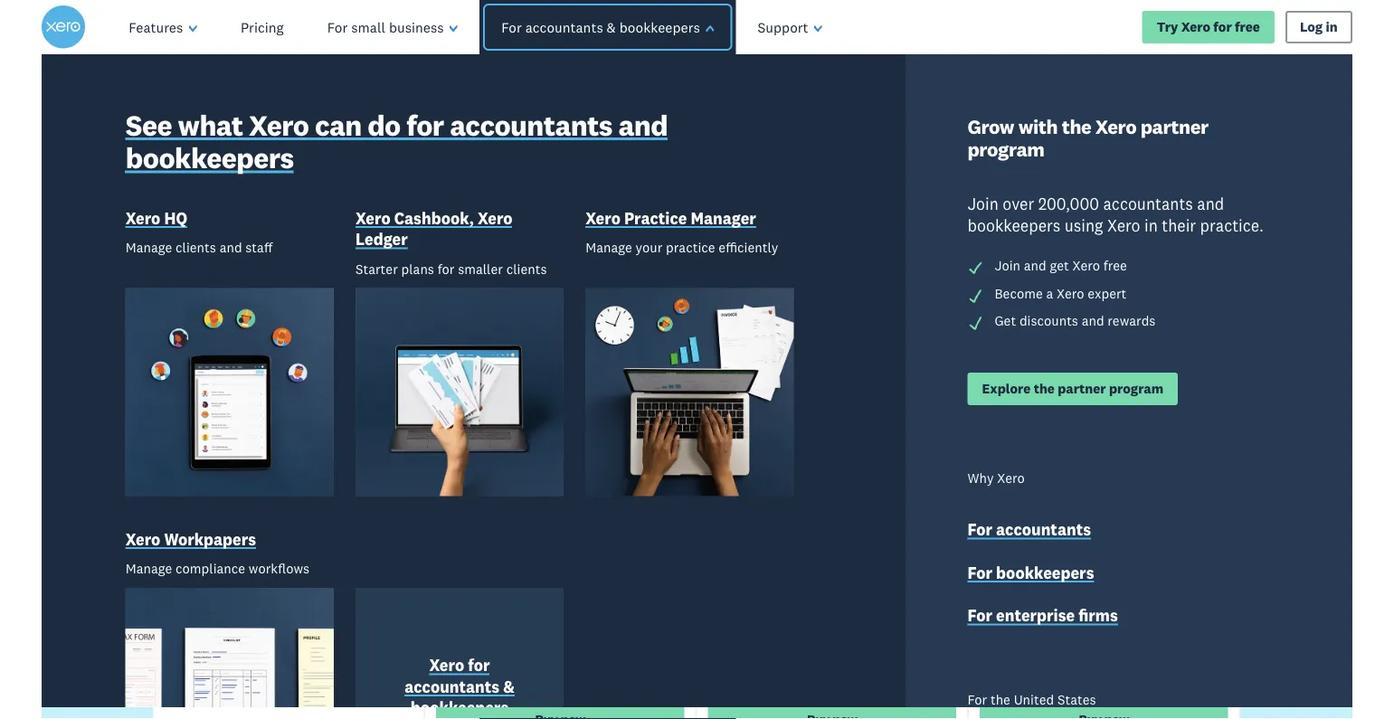 Task type: describe. For each thing, give the bounding box(es) containing it.
usd per month
[[1058, 583, 1151, 600]]

hq
[[164, 208, 187, 228]]

workpapers
[[164, 529, 256, 549]]

support
[[794, 210, 881, 241]]

7
[[540, 531, 565, 589]]

xero inside grow with the xero partner program
[[1096, 114, 1137, 139]]

features
[[129, 18, 183, 36]]

program inside grow with the xero partner program
[[968, 137, 1045, 162]]

cashbook,
[[394, 208, 474, 228]]

for for for the united states
[[968, 691, 988, 708]]

month inside 7 usd per month
[[567, 583, 607, 600]]

can
[[315, 106, 362, 142]]

join for join and get xero free
[[995, 257, 1021, 274]]

up.
[[1070, 210, 1105, 241]]

to
[[481, 108, 544, 189]]

log in
[[1301, 19, 1339, 35]]

xero for accountants & bookkeepers
[[405, 655, 515, 718]]

explore the partner program link
[[968, 373, 1179, 405]]

xero inside xero practice manager link
[[586, 208, 621, 228]]

business
[[389, 18, 444, 36]]

manager
[[691, 208, 757, 228]]

manage clients and staff
[[126, 239, 273, 256]]

manage for workpapers
[[126, 560, 172, 577]]

0 horizontal spatial over
[[516, 637, 543, 654]]

compliance
[[176, 560, 245, 577]]

learn for 2nd learn more link from right
[[523, 676, 561, 693]]

xero workpapers link
[[126, 529, 256, 553]]

1 vertical spatial partner
[[1058, 380, 1107, 397]]

1 vertical spatial months
[[557, 637, 605, 654]]

for inside the see what xero can do for accountants and bookkeepers
[[407, 106, 444, 142]]

support
[[758, 18, 809, 36]]

plans
[[304, 108, 468, 189]]

don't miss out on 50% for 3 months and free support getting xero set up.
[[290, 210, 1105, 241]]

practice
[[625, 208, 687, 228]]

firms
[[1079, 606, 1119, 625]]

usually for usually
[[797, 488, 845, 504]]

2 per from the left
[[1088, 583, 1108, 600]]

the for partner
[[1034, 380, 1055, 397]]

smaller
[[458, 260, 503, 277]]

pricing
[[241, 18, 284, 36]]

for enterprise firms
[[968, 606, 1119, 625]]

starter plans for smaller clients
[[356, 260, 547, 277]]

efficiently
[[719, 239, 779, 256]]

manage for hq
[[126, 239, 172, 256]]

expert
[[1088, 285, 1127, 301]]

try xero for free
[[1157, 19, 1261, 35]]

set
[[1029, 210, 1064, 241]]

learn more for 2nd learn more link from right
[[523, 676, 598, 693]]

using
[[1065, 215, 1104, 235]]

become
[[995, 285, 1043, 301]]

15
[[582, 488, 595, 504]]

& inside xero for accountants & bookkeepers
[[503, 677, 515, 697]]

see what xero can do for accountants and bookkeepers link
[[126, 106, 823, 179]]

for small business
[[327, 18, 444, 36]]

see
[[126, 106, 172, 142]]

$ inside $ 39
[[1073, 559, 1083, 581]]

xero cashbook, xero ledger
[[356, 208, 513, 249]]

$ 39
[[1073, 531, 1136, 589]]

months*
[[865, 395, 930, 415]]

why xero
[[968, 470, 1025, 487]]

bookkeepers inside xero for accountants & bookkeepers
[[411, 698, 509, 718]]

manage your practice efficiently
[[586, 239, 779, 256]]

xero inside xero hq link
[[126, 208, 161, 228]]

partner inside grow with the xero partner program
[[1141, 114, 1209, 139]]

pricing link
[[219, 0, 306, 54]]

for accountants
[[968, 520, 1092, 540]]

the for united
[[991, 691, 1011, 708]]

bookkeepers inside join over 200,000 accountants and bookkeepers using xero in their practice.
[[968, 215, 1061, 235]]

practice
[[666, 239, 716, 256]]

usually for usually $ 15
[[526, 488, 571, 504]]

for bookkeepers
[[968, 563, 1095, 583]]

get
[[1050, 257, 1070, 274]]

get for get 50% off for 3 months*
[[735, 395, 762, 415]]

miss
[[357, 210, 409, 241]]

enterprise
[[997, 606, 1076, 625]]

1 horizontal spatial free
[[1104, 257, 1128, 274]]

usd inside 7 usd per month
[[514, 583, 540, 600]]

don't
[[290, 210, 351, 241]]

free inside try xero for free link
[[1236, 19, 1261, 35]]

2 learn more link from the left
[[980, 676, 1229, 697]]

0 vertical spatial in
[[1327, 19, 1339, 35]]

the inside grow with the xero partner program
[[1062, 114, 1092, 139]]

xero cashbook, xero ledger link
[[356, 207, 564, 253]]

try
[[1157, 19, 1179, 35]]

1 horizontal spatial program
[[1110, 380, 1164, 397]]

ledger
[[356, 229, 408, 249]]

manage for practice
[[586, 239, 633, 256]]

2 usd from the left
[[1058, 583, 1084, 600]]

xero inside xero workpapers link
[[126, 529, 161, 549]]

bookkeepers inside the see what xero can do for accountants and bookkeepers
[[126, 140, 294, 176]]

xero hq link
[[126, 207, 187, 231]]

more for 2nd learn more link from the left
[[1108, 676, 1142, 693]]

in inside join over 200,000 accountants and bookkeepers using xero in their practice.
[[1145, 215, 1158, 235]]

included image for get discounts and rewards
[[968, 315, 984, 331]]

off
[[802, 395, 823, 415]]

2 horizontal spatial 3
[[852, 395, 861, 415]]

log in link
[[1286, 11, 1353, 43]]

grow with the xero partner program
[[968, 114, 1209, 162]]

and inside the see what xero can do for accountants and bookkeepers
[[619, 106, 668, 142]]

small
[[351, 18, 386, 36]]

out
[[415, 210, 452, 241]]

workflows
[[249, 560, 310, 577]]

early
[[541, 448, 580, 468]]

rewards
[[1108, 312, 1156, 329]]

per inside 7 usd per month
[[544, 583, 564, 600]]

for inside xero for accountants & bookkeepers
[[468, 655, 490, 675]]

for accountants & bookkeepers
[[502, 18, 701, 36]]

for for for accountants & bookkeepers
[[502, 18, 522, 36]]

1 horizontal spatial months
[[606, 210, 690, 241]]

xero inside the see what xero can do for accountants and bookkeepers
[[249, 106, 309, 142]]

over inside join over 200,000 accountants and bookkeepers using xero in their practice.
[[1003, 194, 1035, 214]]

and inside join over 200,000 accountants and bookkeepers using xero in their practice.
[[1198, 194, 1225, 214]]

staff
[[246, 239, 273, 256]]

7 usd per month
[[514, 531, 607, 600]]

xero inside join over 200,000 accountants and bookkeepers using xero in their practice.
[[1108, 215, 1141, 235]]



Task type: vqa. For each thing, say whether or not it's contained in the screenshot.
the rightmost Access
no



Task type: locate. For each thing, give the bounding box(es) containing it.
per
[[544, 583, 564, 600], [1088, 583, 1108, 600]]

free up expert
[[1104, 257, 1128, 274]]

2 month from the left
[[1111, 583, 1151, 600]]

1 horizontal spatial your
[[684, 108, 818, 189]]

clients right smaller
[[507, 260, 547, 277]]

1 vertical spatial clients
[[507, 260, 547, 277]]

2 more from the left
[[1108, 676, 1142, 693]]

0 horizontal spatial usually
[[526, 488, 571, 504]]

xero inside try xero for free link
[[1182, 19, 1211, 35]]

xero practice manager
[[586, 208, 757, 228]]

log
[[1301, 19, 1324, 35]]

bookkeepers inside for bookkeepers link
[[997, 563, 1095, 583]]

program down rewards
[[1110, 380, 1164, 397]]

features button
[[107, 0, 219, 54]]

manage compliance workflows
[[126, 560, 310, 577]]

for for for accountants
[[968, 520, 993, 540]]

accountants inside join over 200,000 accountants and bookkeepers using xero in their practice.
[[1104, 194, 1194, 214]]

1 vertical spatial the
[[1034, 380, 1055, 397]]

program
[[968, 137, 1045, 162], [1110, 380, 1164, 397]]

try xero for free link
[[1143, 11, 1275, 43]]

in left their
[[1145, 215, 1158, 235]]

for bookkeepers link
[[968, 562, 1095, 586]]

plans to suit your
[[304, 108, 832, 189]]

0 vertical spatial included image
[[968, 260, 984, 276]]

join up become on the right top of page
[[995, 257, 1021, 274]]

1 horizontal spatial get
[[995, 312, 1017, 329]]

1 horizontal spatial per
[[1088, 583, 1108, 600]]

join right getting
[[968, 194, 999, 214]]

become a xero expert
[[995, 285, 1127, 301]]

2 vertical spatial free
[[1104, 257, 1128, 274]]

3 down 7 usd per month
[[546, 637, 554, 654]]

bookkeepers inside for accountants & bookkeepers dropdown button
[[620, 18, 701, 36]]

1 vertical spatial included image
[[968, 287, 984, 304]]

what
[[178, 106, 243, 142]]

suit
[[558, 108, 670, 189]]

2 vertical spatial 3
[[546, 637, 554, 654]]

xero homepage image
[[42, 5, 85, 49]]

learn more down firms
[[1067, 676, 1142, 693]]

states
[[1058, 691, 1097, 708]]

the left united
[[991, 691, 1011, 708]]

1 vertical spatial &
[[503, 677, 515, 697]]

included image left get
[[968, 260, 984, 276]]

1 horizontal spatial $
[[1073, 559, 1083, 581]]

xero
[[1182, 19, 1211, 35], [249, 106, 309, 142], [1096, 114, 1137, 139], [126, 208, 161, 228], [356, 208, 391, 228], [478, 208, 513, 228], [586, 208, 621, 228], [972, 210, 1023, 241], [1108, 215, 1141, 235], [1073, 257, 1101, 274], [1057, 285, 1085, 301], [998, 470, 1025, 487], [126, 529, 161, 549], [430, 655, 465, 675]]

1 vertical spatial program
[[1110, 380, 1164, 397]]

over 3 months
[[516, 637, 605, 654]]

their
[[1163, 215, 1197, 235]]

learn more
[[523, 676, 598, 693], [1067, 676, 1142, 693]]

0 horizontal spatial month
[[567, 583, 607, 600]]

0 horizontal spatial per
[[544, 583, 564, 600]]

more for 2nd learn more link from right
[[564, 676, 598, 693]]

2 horizontal spatial free
[[1236, 19, 1261, 35]]

for for for enterprise firms
[[968, 606, 993, 625]]

get
[[995, 312, 1017, 329], [735, 395, 762, 415]]

0 horizontal spatial learn more link
[[436, 676, 685, 697]]

included image for join and get xero free
[[968, 260, 984, 276]]

learn down over 3 months
[[523, 676, 561, 693]]

see what xero can do for accountants and bookkeepers
[[126, 106, 668, 176]]

1 vertical spatial join
[[995, 257, 1021, 274]]

0 horizontal spatial partner
[[1058, 380, 1107, 397]]

0 vertical spatial the
[[1062, 114, 1092, 139]]

1 vertical spatial get
[[735, 395, 762, 415]]

for accountants & bookkeepers button
[[474, 0, 742, 54]]

&
[[607, 18, 616, 36], [503, 677, 515, 697]]

included image up explore
[[968, 315, 984, 331]]

the right explore
[[1034, 380, 1055, 397]]

a
[[1047, 285, 1054, 301]]

0 vertical spatial partner
[[1141, 114, 1209, 139]]

explore
[[983, 380, 1031, 397]]

for the united states
[[968, 691, 1097, 708]]

0 horizontal spatial your
[[636, 239, 663, 256]]

get discounts and rewards
[[995, 312, 1156, 329]]

more down over 3 months
[[564, 676, 598, 693]]

1 horizontal spatial 3
[[586, 210, 599, 241]]

per up over 3 months
[[544, 583, 564, 600]]

manage down practice
[[586, 239, 633, 256]]

1 horizontal spatial &
[[607, 18, 616, 36]]

over up xero for accountants & bookkeepers link
[[516, 637, 543, 654]]

1 horizontal spatial partner
[[1141, 114, 1209, 139]]

for for for small business
[[327, 18, 348, 36]]

xero practice manager link
[[586, 207, 757, 231]]

for accountants link
[[968, 519, 1092, 543]]

1 horizontal spatial learn
[[1067, 676, 1105, 693]]

usd up over 3 months
[[514, 583, 540, 600]]

learn more down over 3 months
[[523, 676, 598, 693]]

2 usually from the left
[[797, 488, 845, 504]]

more
[[564, 676, 598, 693], [1108, 676, 1142, 693]]

0 horizontal spatial months
[[557, 637, 605, 654]]

0 horizontal spatial in
[[1145, 215, 1158, 235]]

do
[[368, 106, 401, 142]]

accountants inside dropdown button
[[526, 18, 604, 36]]

with
[[1019, 114, 1058, 139]]

learn
[[523, 676, 561, 693], [1067, 676, 1105, 693]]

clients down hq
[[176, 239, 216, 256]]

why
[[968, 470, 994, 487]]

2 horizontal spatial the
[[1062, 114, 1092, 139]]

learn for 2nd learn more link from the left
[[1067, 676, 1105, 693]]

1 horizontal spatial learn more
[[1067, 676, 1142, 693]]

for enterprise firms link
[[968, 605, 1119, 629]]

0 vertical spatial months
[[606, 210, 690, 241]]

getting
[[887, 210, 966, 241]]

1 vertical spatial $
[[1073, 559, 1083, 581]]

month
[[567, 583, 607, 600], [1111, 583, 1151, 600]]

1 horizontal spatial 50%
[[766, 395, 799, 415]]

1 vertical spatial free
[[744, 210, 788, 241]]

0 vertical spatial join
[[968, 194, 999, 214]]

1 horizontal spatial clients
[[507, 260, 547, 277]]

usd up firms
[[1058, 583, 1084, 600]]

for small business button
[[306, 0, 480, 54]]

2 learn from the left
[[1067, 676, 1105, 693]]

1 usually from the left
[[526, 488, 571, 504]]

1 learn more link from the left
[[436, 676, 685, 697]]

join inside join over 200,000 accountants and bookkeepers using xero in their practice.
[[968, 194, 999, 214]]

$ up usd per month
[[1073, 559, 1083, 581]]

bookkeepers
[[620, 18, 701, 36], [126, 140, 294, 176], [968, 215, 1061, 235], [997, 563, 1095, 583], [411, 698, 509, 718]]

join and get xero free
[[995, 257, 1128, 274]]

1 included image from the top
[[968, 260, 984, 276]]

accountants inside xero for accountants & bookkeepers
[[405, 677, 500, 697]]

1 vertical spatial your
[[636, 239, 663, 256]]

usually $ 15
[[526, 488, 595, 504]]

xero for accountants & bookkeepers link
[[388, 655, 532, 720]]

on
[[458, 210, 486, 241]]

0 vertical spatial your
[[684, 108, 818, 189]]

manage
[[126, 239, 172, 256], [586, 239, 633, 256], [126, 560, 172, 577]]

learn more link down firms
[[980, 676, 1229, 697]]

0 horizontal spatial get
[[735, 395, 762, 415]]

200,000
[[1039, 194, 1100, 214]]

join over 200,000 accountants and bookkeepers using xero in their practice.
[[968, 194, 1265, 235]]

0 vertical spatial free
[[1236, 19, 1261, 35]]

0 horizontal spatial 50%
[[492, 210, 542, 241]]

0 horizontal spatial $
[[574, 488, 582, 504]]

in right log
[[1327, 19, 1339, 35]]

starter
[[356, 260, 398, 277]]

0 vertical spatial 3
[[586, 210, 599, 241]]

free left support
[[744, 210, 788, 241]]

1 horizontal spatial learn more link
[[980, 676, 1229, 697]]

united
[[1014, 691, 1055, 708]]

xero hq
[[126, 208, 187, 228]]

1 vertical spatial in
[[1145, 215, 1158, 235]]

1 learn from the left
[[523, 676, 561, 693]]

join for join over 200,000 accountants and bookkeepers using xero in their practice.
[[968, 194, 999, 214]]

50% left off
[[766, 395, 799, 415]]

0 horizontal spatial learn more
[[523, 676, 598, 693]]

1 more from the left
[[564, 676, 598, 693]]

month up firms
[[1111, 583, 1151, 600]]

explore the partner program
[[983, 380, 1164, 397]]

manage down xero hq link
[[126, 239, 172, 256]]

learn more for 2nd learn more link from the left
[[1067, 676, 1142, 693]]

free
[[1236, 19, 1261, 35], [744, 210, 788, 241], [1104, 257, 1128, 274]]

0 horizontal spatial clients
[[176, 239, 216, 256]]

now
[[1091, 519, 1118, 535]]

0 vertical spatial get
[[995, 312, 1017, 329]]

included image
[[968, 260, 984, 276], [968, 287, 984, 304], [968, 315, 984, 331]]

get down become on the right top of page
[[995, 312, 1017, 329]]

1 usd from the left
[[514, 583, 540, 600]]

free left log
[[1236, 19, 1261, 35]]

1 horizontal spatial over
[[1003, 194, 1035, 214]]

1 horizontal spatial usd
[[1058, 583, 1084, 600]]

the right with
[[1062, 114, 1092, 139]]

xero workpapers
[[126, 529, 256, 549]]

join
[[968, 194, 999, 214], [995, 257, 1021, 274]]

50% right the on
[[492, 210, 542, 241]]

1 vertical spatial 3
[[852, 395, 861, 415]]

& inside dropdown button
[[607, 18, 616, 36]]

get left off
[[735, 395, 762, 415]]

0 horizontal spatial free
[[744, 210, 788, 241]]

discounts
[[1020, 312, 1079, 329]]

1 horizontal spatial in
[[1327, 19, 1339, 35]]

per up firms
[[1088, 583, 1108, 600]]

1 month from the left
[[567, 583, 607, 600]]

accountants inside the see what xero can do for accountants and bookkeepers
[[450, 106, 613, 142]]

$ down early
[[574, 488, 582, 504]]

0 vertical spatial $
[[574, 488, 582, 504]]

practice.
[[1201, 215, 1265, 235]]

3 included image from the top
[[968, 315, 984, 331]]

for for for bookkeepers
[[968, 563, 993, 583]]

for
[[327, 18, 348, 36], [502, 18, 522, 36], [968, 520, 993, 540], [968, 563, 993, 583], [968, 606, 993, 625], [968, 691, 988, 708]]

0 horizontal spatial program
[[968, 137, 1045, 162]]

1 horizontal spatial month
[[1111, 583, 1151, 600]]

your down practice
[[636, 239, 663, 256]]

3 left months*
[[852, 395, 861, 415]]

learn right united
[[1067, 676, 1105, 693]]

3 left practice
[[586, 210, 599, 241]]

your up manager
[[684, 108, 818, 189]]

0 horizontal spatial more
[[564, 676, 598, 693]]

0 vertical spatial program
[[968, 137, 1045, 162]]

0 vertical spatial clients
[[176, 239, 216, 256]]

0 vertical spatial over
[[1003, 194, 1035, 214]]

0 horizontal spatial usd
[[514, 583, 540, 600]]

month right 7
[[567, 583, 607, 600]]

1 vertical spatial over
[[516, 637, 543, 654]]

get for get discounts and rewards
[[995, 312, 1017, 329]]

0 horizontal spatial learn
[[523, 676, 561, 693]]

2 vertical spatial the
[[991, 691, 1011, 708]]

included image for become a xero expert
[[968, 287, 984, 304]]

39
[[1083, 531, 1136, 589]]

0 vertical spatial 50%
[[492, 210, 542, 241]]

more right states
[[1108, 676, 1142, 693]]

included image left become on the right top of page
[[968, 287, 984, 304]]

grow
[[968, 114, 1015, 139]]

0 horizontal spatial &
[[503, 677, 515, 697]]

0 horizontal spatial 3
[[546, 637, 554, 654]]

manage down xero workpapers link
[[126, 560, 172, 577]]

usd
[[514, 583, 540, 600], [1058, 583, 1084, 600]]

1 vertical spatial 50%
[[766, 395, 799, 415]]

1 per from the left
[[544, 583, 564, 600]]

2 included image from the top
[[968, 287, 984, 304]]

2 learn more from the left
[[1067, 676, 1142, 693]]

1 horizontal spatial usually
[[797, 488, 845, 504]]

learn more link down over 3 months
[[436, 676, 685, 697]]

clients
[[176, 239, 216, 256], [507, 260, 547, 277]]

0 vertical spatial &
[[607, 18, 616, 36]]

plans
[[401, 260, 434, 277]]

xero inside xero for accountants & bookkeepers
[[430, 655, 465, 675]]

program up 200,000
[[968, 137, 1045, 162]]

1 horizontal spatial more
[[1108, 676, 1142, 693]]

0 horizontal spatial the
[[991, 691, 1011, 708]]

2 vertical spatial included image
[[968, 315, 984, 331]]

over left 200,000
[[1003, 194, 1035, 214]]

1 horizontal spatial the
[[1034, 380, 1055, 397]]

50%
[[492, 210, 542, 241], [766, 395, 799, 415]]

1 learn more from the left
[[523, 676, 598, 693]]



